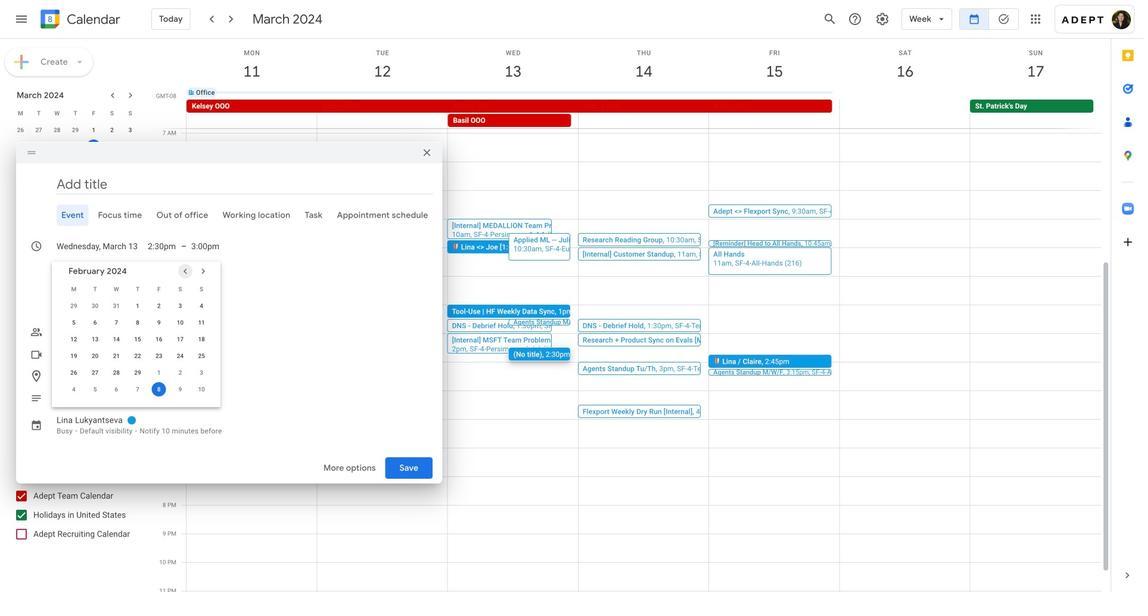 Task type: vqa. For each thing, say whether or not it's contained in the screenshot.
"22" column header
no



Task type: describe. For each thing, give the bounding box(es) containing it.
april 1 element
[[13, 206, 28, 221]]

0 vertical spatial 1 element
[[87, 123, 101, 137]]

1 vertical spatial 11 element
[[194, 315, 209, 330]]

march 1 element
[[152, 365, 166, 380]]

0 horizontal spatial 12 element
[[32, 156, 46, 171]]

23 element for march 1 "element"
[[152, 349, 166, 363]]

29 element for april 5 element
[[87, 190, 101, 204]]

22 element for march 7 element's 29 element
[[131, 349, 145, 363]]

1 horizontal spatial 4 element
[[194, 299, 209, 313]]

1 vertical spatial 25 element
[[194, 349, 209, 363]]

20 element for left 12 element
[[50, 173, 64, 187]]

heading inside calendar element
[[64, 12, 120, 27]]

march 8, today element
[[152, 382, 166, 396]]

calendar element
[[38, 7, 120, 33]]

27 element for the 20 element for left 12 element
[[50, 190, 64, 204]]

20 element for right the 13 element
[[88, 349, 102, 363]]

april 5 element
[[87, 206, 101, 221]]

0 vertical spatial 13 element
[[50, 156, 64, 171]]

main drawer image
[[14, 12, 29, 26]]

march 7 element
[[131, 382, 145, 396]]

1 horizontal spatial 1 element
[[131, 299, 145, 313]]

8 element
[[131, 315, 145, 330]]

0 vertical spatial 15 element
[[87, 156, 101, 171]]

1 horizontal spatial 7 element
[[109, 315, 124, 330]]

0 horizontal spatial tab list
[[26, 204, 433, 226]]

0 horizontal spatial 17 element
[[123, 156, 138, 171]]

row group for february 2024 grid
[[63, 298, 212, 398]]

27 element for the 20 element related to right the 13 element
[[88, 365, 102, 380]]

my calendars list
[[2, 384, 148, 460]]

january 31 element
[[109, 299, 124, 313]]

Start time text field
[[148, 235, 176, 257]]

march 10 element
[[194, 382, 209, 396]]

End time text field
[[191, 235, 220, 257]]

8, today element
[[87, 140, 101, 154]]

february 26 element
[[13, 123, 28, 137]]

1 horizontal spatial 6 element
[[88, 315, 102, 330]]

february 2024 grid
[[63, 281, 212, 398]]

february 27 element
[[32, 123, 46, 137]]

30 element
[[105, 190, 119, 204]]

1 horizontal spatial 15 element
[[131, 332, 145, 346]]

march 2 element
[[173, 365, 187, 380]]

march 2024 grid
[[11, 105, 140, 222]]

0 horizontal spatial 5 element
[[32, 140, 46, 154]]

0 vertical spatial 25 element
[[13, 190, 28, 204]]

0 horizontal spatial 14 element
[[68, 156, 83, 171]]

1 vertical spatial 3 element
[[173, 299, 187, 313]]

0 horizontal spatial 3 element
[[123, 123, 138, 137]]

march 4 element
[[67, 382, 81, 396]]

22 element for april 5 element 29 element
[[87, 173, 101, 187]]

0 vertical spatial 7 element
[[68, 140, 83, 154]]

26 element
[[67, 365, 81, 380]]

31 element
[[123, 190, 138, 204]]

january 30 element
[[88, 299, 102, 313]]

cell inside february 2024 grid
[[148, 381, 170, 398]]

1 horizontal spatial tab list
[[1112, 39, 1145, 559]]



Task type: locate. For each thing, give the bounding box(es) containing it.
3 element
[[123, 123, 138, 137], [173, 299, 187, 313]]

13 element down the february 28 element
[[50, 156, 64, 171]]

0 vertical spatial 3 element
[[123, 123, 138, 137]]

1 vertical spatial 12 element
[[67, 332, 81, 346]]

1 horizontal spatial 5 element
[[67, 315, 81, 330]]

9 element right 8 element
[[152, 315, 166, 330]]

23 element up the 30 element
[[105, 173, 119, 187]]

27 element up april 3 element
[[50, 190, 64, 204]]

10 element
[[123, 140, 138, 154], [173, 315, 187, 330]]

0 horizontal spatial 22 element
[[87, 173, 101, 187]]

None search field
[[0, 224, 148, 267]]

27 element
[[50, 190, 64, 204], [88, 365, 102, 380]]

22 element
[[87, 173, 101, 187], [131, 349, 145, 363]]

0 horizontal spatial 13 element
[[50, 156, 64, 171]]

april 4 element
[[68, 206, 83, 221]]

1 vertical spatial 15 element
[[131, 332, 145, 346]]

1 vertical spatial 13 element
[[88, 332, 102, 346]]

1 vertical spatial 28 element
[[109, 365, 124, 380]]

row group
[[11, 122, 140, 222], [63, 298, 212, 398]]

1 vertical spatial 4 element
[[194, 299, 209, 313]]

25 element
[[13, 190, 28, 204], [194, 349, 209, 363]]

0 vertical spatial 17 element
[[123, 156, 138, 171]]

1 horizontal spatial 29 element
[[131, 365, 145, 380]]

0 horizontal spatial 23 element
[[105, 173, 119, 187]]

0 horizontal spatial 29 element
[[87, 190, 101, 204]]

1 element up 8 element
[[131, 299, 145, 313]]

7 element down january 31 element
[[109, 315, 124, 330]]

9 element right 8, today element
[[105, 140, 119, 154]]

1 vertical spatial 16 element
[[152, 332, 166, 346]]

1 vertical spatial 6 element
[[88, 315, 102, 330]]

16 element up the 30 element
[[105, 156, 119, 171]]

1 element
[[87, 123, 101, 137], [131, 299, 145, 313]]

1 vertical spatial 21 element
[[109, 349, 124, 363]]

1 vertical spatial 22 element
[[131, 349, 145, 363]]

17 element up 24 element
[[173, 332, 187, 346]]

1 horizontal spatial 14 element
[[109, 332, 124, 346]]

february 29 element
[[68, 123, 83, 137]]

0 vertical spatial 9 element
[[105, 140, 119, 154]]

0 vertical spatial row group
[[11, 122, 140, 222]]

april 3 element
[[50, 206, 64, 221]]

27 element up march 5 element
[[88, 365, 102, 380]]

to element
[[181, 241, 187, 251]]

0 horizontal spatial 28 element
[[68, 190, 83, 204]]

0 horizontal spatial 20 element
[[50, 173, 64, 187]]

1 vertical spatial 10 element
[[173, 315, 187, 330]]

18 element inside february 2024 grid
[[194, 332, 209, 346]]

1 element up 8, today element
[[87, 123, 101, 137]]

0 horizontal spatial 27 element
[[50, 190, 64, 204]]

23 element for the 30 element
[[105, 173, 119, 187]]

22 element inside february 2024 grid
[[131, 349, 145, 363]]

29 element
[[87, 190, 101, 204], [131, 365, 145, 380]]

21 element for 28 element for april 4 element
[[68, 173, 83, 187]]

13 element
[[50, 156, 64, 171], [88, 332, 102, 346]]

10 element up 24 element
[[173, 315, 187, 330]]

0 vertical spatial 27 element
[[50, 190, 64, 204]]

1 horizontal spatial 27 element
[[88, 365, 102, 380]]

6 element down january 30 element at the bottom of the page
[[88, 315, 102, 330]]

21 element up april 4 element
[[68, 173, 83, 187]]

14 element
[[68, 156, 83, 171], [109, 332, 124, 346]]

0 horizontal spatial 9 element
[[105, 140, 119, 154]]

0 vertical spatial 20 element
[[50, 173, 64, 187]]

0 horizontal spatial 2 element
[[105, 123, 119, 137]]

15 element down 8, today element
[[87, 156, 101, 171]]

25 element up april 1 element
[[13, 190, 28, 204]]

row
[[181, 78, 1111, 107], [181, 100, 1111, 128], [11, 105, 140, 122], [11, 122, 140, 138], [11, 138, 140, 155], [11, 155, 140, 172], [11, 172, 140, 188], [11, 188, 140, 205], [11, 205, 140, 222], [63, 281, 212, 298], [63, 298, 212, 314], [63, 314, 212, 331], [63, 331, 212, 348], [63, 348, 212, 364], [63, 364, 212, 381], [63, 381, 212, 398]]

1 horizontal spatial 3 element
[[173, 299, 187, 313]]

1 vertical spatial row group
[[63, 298, 212, 398]]

march 3 element
[[194, 365, 209, 380]]

april 7 element
[[123, 206, 138, 221]]

1 vertical spatial 27 element
[[88, 365, 102, 380]]

1 horizontal spatial 23 element
[[152, 349, 166, 363]]

0 vertical spatial 23 element
[[105, 173, 119, 187]]

0 vertical spatial 22 element
[[87, 173, 101, 187]]

29 element up march 7 element
[[131, 365, 145, 380]]

2 element
[[105, 123, 119, 137], [152, 299, 166, 313]]

0 horizontal spatial 4 element
[[13, 140, 28, 154]]

3 element right february 29 element
[[123, 123, 138, 137]]

12 element up 19 element
[[67, 332, 81, 346]]

march 9 element
[[173, 382, 187, 396]]

16 element
[[105, 156, 119, 171], [152, 332, 166, 346]]

1 horizontal spatial 2 element
[[152, 299, 166, 313]]

0 vertical spatial 12 element
[[32, 156, 46, 171]]

1 horizontal spatial 21 element
[[109, 349, 124, 363]]

0 vertical spatial 18 element
[[13, 173, 28, 187]]

4 element
[[13, 140, 28, 154], [194, 299, 209, 313]]

0 horizontal spatial 11 element
[[13, 156, 28, 171]]

1 horizontal spatial 17 element
[[173, 332, 187, 346]]

cell
[[317, 88, 448, 97], [448, 88, 579, 97], [579, 88, 710, 97], [710, 88, 840, 97], [840, 88, 971, 97], [971, 88, 1102, 97], [317, 100, 448, 128], [579, 100, 709, 128], [709, 100, 840, 128], [840, 100, 971, 128], [85, 138, 103, 155], [48, 155, 66, 172], [148, 381, 170, 398]]

22 element down 8 element
[[131, 349, 145, 363]]

0 vertical spatial 16 element
[[105, 156, 119, 171]]

9 element
[[105, 140, 119, 154], [152, 315, 166, 330]]

13 element down january 30 element at the bottom of the page
[[88, 332, 102, 346]]

1 vertical spatial 18 element
[[194, 332, 209, 346]]

15 element down 8 element
[[131, 332, 145, 346]]

1 vertical spatial 20 element
[[88, 349, 102, 363]]

0 vertical spatial 10 element
[[123, 140, 138, 154]]

0 vertical spatial 5 element
[[32, 140, 46, 154]]

row group for march 2024 grid
[[11, 122, 140, 222]]

1 horizontal spatial 28 element
[[109, 365, 124, 380]]

0 horizontal spatial 1 element
[[87, 123, 101, 137]]

0 vertical spatial 2 element
[[105, 123, 119, 137]]

1 vertical spatial 2 element
[[152, 299, 166, 313]]

march 5 element
[[88, 382, 102, 396]]

21 element
[[68, 173, 83, 187], [109, 349, 124, 363]]

23 element
[[105, 173, 119, 187], [152, 349, 166, 363]]

1 horizontal spatial 20 element
[[88, 349, 102, 363]]

12 element down february 27 element
[[32, 156, 46, 171]]

1 vertical spatial 14 element
[[109, 332, 124, 346]]

Add title text field
[[57, 175, 433, 193]]

0 vertical spatial 11 element
[[13, 156, 28, 171]]

tab list
[[1112, 39, 1145, 559], [26, 204, 433, 226]]

1 horizontal spatial 13 element
[[88, 332, 102, 346]]

1 horizontal spatial 9 element
[[152, 315, 166, 330]]

17 element
[[123, 156, 138, 171], [173, 332, 187, 346]]

18 element
[[13, 173, 28, 187], [194, 332, 209, 346]]

0 horizontal spatial 15 element
[[87, 156, 101, 171]]

21 element up 'march 6' element
[[109, 349, 124, 363]]

5 element
[[32, 140, 46, 154], [67, 315, 81, 330]]

2 element right january 31 element
[[152, 299, 166, 313]]

0 vertical spatial 4 element
[[13, 140, 28, 154]]

1 horizontal spatial 18 element
[[194, 332, 209, 346]]

1 vertical spatial 7 element
[[109, 315, 124, 330]]

0 vertical spatial 29 element
[[87, 190, 101, 204]]

29 element up april 5 element
[[87, 190, 101, 204]]

3 element up 24 element
[[173, 299, 187, 313]]

0 vertical spatial 14 element
[[68, 156, 83, 171]]

14 element down january 31 element
[[109, 332, 124, 346]]

17 element up 31 element
[[123, 156, 138, 171]]

11 element
[[13, 156, 28, 171], [194, 315, 209, 330]]

11 element up march 3 element on the left
[[194, 315, 209, 330]]

19 element
[[67, 349, 81, 363]]

7 element down february 29 element
[[68, 140, 83, 154]]

5 element down january 29 "element"
[[67, 315, 81, 330]]

1 horizontal spatial 12 element
[[67, 332, 81, 346]]

6 element down the february 28 element
[[50, 140, 64, 154]]

28 element
[[68, 190, 83, 204], [109, 365, 124, 380]]

heading
[[64, 12, 120, 27]]

21 element for 28 element related to 'march 6' element
[[109, 349, 124, 363]]

28 element up april 4 element
[[68, 190, 83, 204]]

1 vertical spatial 9 element
[[152, 315, 166, 330]]

0 horizontal spatial 21 element
[[68, 173, 83, 187]]

0 vertical spatial 28 element
[[68, 190, 83, 204]]

16 element up march 1 "element"
[[152, 332, 166, 346]]

march 6 element
[[109, 382, 124, 396]]

0 horizontal spatial 18 element
[[13, 173, 28, 187]]

14 element down february 29 element
[[68, 156, 83, 171]]

april 6 element
[[105, 206, 119, 221]]

28 element for 'march 6' element
[[109, 365, 124, 380]]

grid
[[153, 39, 1111, 592]]

0 horizontal spatial 16 element
[[105, 156, 119, 171]]

20 element up april 3 element
[[50, 173, 64, 187]]

7 element
[[68, 140, 83, 154], [109, 315, 124, 330]]

15 element
[[87, 156, 101, 171], [131, 332, 145, 346]]

1 horizontal spatial 11 element
[[194, 315, 209, 330]]

settings menu image
[[876, 12, 890, 26]]

other calendars list
[[2, 486, 148, 544]]

12 element
[[32, 156, 46, 171], [67, 332, 81, 346]]

10 element right 8, today element
[[123, 140, 138, 154]]

1 vertical spatial 1 element
[[131, 299, 145, 313]]

january 29 element
[[67, 299, 81, 313]]

Start date text field
[[57, 235, 138, 257]]

24 element
[[173, 349, 187, 363]]

0 vertical spatial 21 element
[[68, 173, 83, 187]]

23 element up march 1 "element"
[[152, 349, 166, 363]]

6 element
[[50, 140, 64, 154], [88, 315, 102, 330]]

0 horizontal spatial 25 element
[[13, 190, 28, 204]]

1 vertical spatial 23 element
[[152, 349, 166, 363]]

1 vertical spatial 29 element
[[131, 365, 145, 380]]

1 horizontal spatial 25 element
[[194, 349, 209, 363]]

0 vertical spatial 6 element
[[50, 140, 64, 154]]

1 horizontal spatial 10 element
[[173, 315, 187, 330]]

0 horizontal spatial 10 element
[[123, 140, 138, 154]]

5 element down february 27 element
[[32, 140, 46, 154]]

2 element right february 29 element
[[105, 123, 119, 137]]

29 element for march 7 element
[[131, 365, 145, 380]]

18 element up april 1 element
[[13, 173, 28, 187]]

0 horizontal spatial 7 element
[[68, 140, 83, 154]]

20 element
[[50, 173, 64, 187], [88, 349, 102, 363]]

11 element down february 26 element
[[13, 156, 28, 171]]

28 element for april 4 element
[[68, 190, 83, 204]]

22 element up april 5 element
[[87, 173, 101, 187]]

1 vertical spatial 17 element
[[173, 332, 187, 346]]

0 horizontal spatial 6 element
[[50, 140, 64, 154]]

20 element right 19 element
[[88, 349, 102, 363]]

1 horizontal spatial 22 element
[[131, 349, 145, 363]]

18 element up march 3 element on the left
[[194, 332, 209, 346]]

25 element up march 3 element on the left
[[194, 349, 209, 363]]

28 element up 'march 6' element
[[109, 365, 124, 380]]

february 28 element
[[50, 123, 64, 137]]



